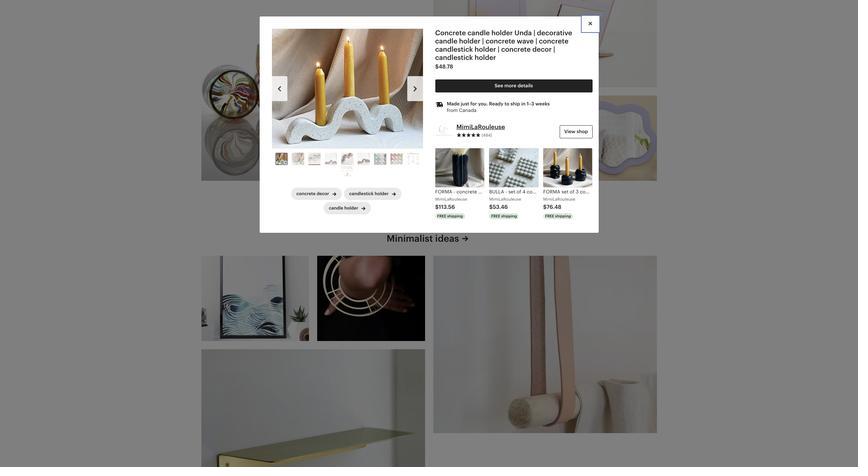 Task type: vqa. For each thing, say whether or not it's contained in the screenshot.
the Etsy Registry
no



Task type: locate. For each thing, give the bounding box(es) containing it.
shipping down 53.46
[[501, 214, 517, 218]]

0 horizontal spatial shipping
[[447, 214, 463, 218]]

48.78
[[439, 63, 453, 70]]

1 shipping from the left
[[447, 214, 463, 218]]

free down 76.48
[[546, 214, 555, 218]]

candlestick up 48.78
[[435, 54, 473, 61]]

2 free from the left
[[492, 214, 501, 218]]

0 vertical spatial decor
[[533, 46, 552, 53]]

shipping
[[447, 214, 463, 218], [501, 214, 517, 218], [556, 214, 571, 218]]

concrete candle holder unda | decorative candle holder | concrete wave | concrete candlestick holder | concrete decor | candlestick holder $ 48.78
[[435, 29, 572, 70]]

shop
[[577, 129, 588, 134]]

decor down wave
[[533, 46, 552, 53]]

free shipping down 76.48
[[546, 214, 571, 218]]

decor inside 'concrete candle holder unda | decorative candle holder | concrete wave | concrete candlestick holder | concrete decor | candlestick holder $ 48.78'
[[533, 46, 552, 53]]

shipping down 113.56 on the top
[[447, 214, 463, 218]]

made just for you. ready to ship in 1–3 weeks from canada
[[447, 101, 550, 113]]

free shipping for 113.56
[[437, 214, 463, 218]]

candlestick down concrete
[[435, 46, 473, 53]]

fläpps folding chair - sunrise (this link opens in a new tab or window) image
[[433, 0, 657, 87]]

$ inside mimilarouleuse $ 76.48
[[544, 204, 547, 210]]

mimilarouleuse up the (484)
[[457, 123, 505, 131]]

1 horizontal spatial shipping
[[501, 214, 517, 218]]

free down 53.46
[[492, 214, 501, 218]]

check link
[[378, 195, 409, 208]]

mimilarouleuse up 113.56 on the top
[[435, 197, 468, 202]]

3 free from the left
[[546, 214, 555, 218]]

1 free from the left
[[437, 214, 447, 218]]

candle down concrete
[[435, 37, 458, 45]]

$ inside mimilarouleuse $ 113.56
[[435, 204, 439, 210]]

1 horizontal spatial free shipping
[[492, 214, 517, 218]]

3 shipping from the left
[[556, 214, 571, 218]]

more
[[505, 83, 517, 88]]

1 vertical spatial candlestick
[[435, 54, 473, 61]]

from
[[447, 108, 458, 113]]

to
[[505, 101, 510, 106]]

decor up candle holder
[[317, 191, 329, 196]]

0 horizontal spatial free
[[437, 214, 447, 218]]

0 horizontal spatial free shipping
[[437, 214, 463, 218]]

53.46
[[493, 204, 508, 210]]

see
[[495, 83, 504, 88]]

1 vertical spatial decor
[[317, 191, 329, 196]]

free shipping down 113.56 on the top
[[437, 214, 463, 218]]

2 shipping from the left
[[501, 214, 517, 218]]

3 free shipping from the left
[[546, 214, 571, 218]]

0 vertical spatial candlestick
[[435, 46, 473, 53]]

shipping down 76.48
[[556, 214, 571, 218]]

candle
[[468, 29, 490, 37], [435, 37, 458, 45], [329, 206, 343, 211]]

candlestick up candle holder link
[[349, 191, 374, 196]]

free for 53.46
[[492, 214, 501, 218]]

0 horizontal spatial candle
[[329, 206, 343, 211]]

mimilarouleuse image
[[435, 122, 453, 139]]

(484)
[[482, 133, 492, 138]]

just
[[461, 101, 469, 106]]

2 horizontal spatial candle
[[468, 29, 490, 37]]

mimilarouleuse up 53.46
[[489, 197, 522, 202]]

1 free shipping from the left
[[437, 214, 463, 218]]

candle right concrete
[[468, 29, 490, 37]]

candle inside candle holder link
[[329, 206, 343, 211]]

unda
[[515, 29, 532, 37]]

1 horizontal spatial decor
[[533, 46, 552, 53]]

mimilarouleuse $ 113.56
[[435, 197, 468, 210]]

mimilarouleuse
[[457, 123, 505, 131], [435, 197, 468, 202], [489, 197, 522, 202], [544, 197, 576, 202]]

2 vertical spatial candle
[[329, 206, 343, 211]]

2 horizontal spatial free
[[546, 214, 555, 218]]

decor
[[533, 46, 552, 53], [317, 191, 329, 196]]

candlestick inside candlestick holder link
[[349, 191, 374, 196]]

$ inside mimilarouleuse $ 53.46
[[489, 204, 493, 210]]

mimilarouleuse link
[[457, 123, 505, 131]]

free shipping for 53.46
[[492, 214, 517, 218]]

concrete
[[486, 37, 515, 45], [539, 37, 569, 45], [501, 46, 531, 53], [297, 191, 316, 196]]

2 horizontal spatial shipping
[[556, 214, 571, 218]]

geometric pleasure, oversized geometric bracelet, modular chic bracelet. stacking bracelets.  delicate bracelet. stacking large bangles (this link opens in a new tab or window) image
[[317, 256, 425, 341]]

view
[[565, 129, 576, 134]]

free shipping
[[437, 214, 463, 218], [492, 214, 517, 218], [546, 214, 571, 218]]

close image
[[589, 22, 593, 27]]

2 free shipping from the left
[[492, 214, 517, 218]]

2 vertical spatial candlestick
[[349, 191, 374, 196]]

free down 113.56 on the top
[[437, 214, 447, 218]]

checkered
[[445, 199, 468, 204]]

$ for 76.48
[[544, 204, 547, 210]]

view shop link
[[560, 125, 593, 138]]

see more details
[[495, 83, 533, 88]]

candlestick
[[435, 46, 473, 53], [435, 54, 473, 61], [349, 191, 374, 196]]

holder
[[492, 29, 513, 37], [459, 37, 481, 45], [475, 46, 496, 53], [475, 54, 496, 61], [375, 191, 389, 196], [345, 206, 358, 211]]

free shipping for 76.48
[[546, 214, 571, 218]]

candle down the concrete decor link
[[329, 206, 343, 211]]

shipping for 76.48
[[556, 214, 571, 218]]

decorative
[[537, 29, 572, 37]]

bulla - set of 4 concrete coasters | concrete candle tray | soap dish | concrete decor | cement decor | mid-century decor | concrete trivet image
[[489, 149, 539, 188]]

1 horizontal spatial free
[[492, 214, 501, 218]]

mimilarouleuse for mimilarouleuse $ 76.48
[[544, 197, 576, 202]]

group
[[272, 153, 423, 178]]

free shipping down 53.46
[[492, 214, 517, 218]]

$ for 113.56
[[435, 204, 439, 210]]

mimilarouleuse up 76.48
[[544, 197, 576, 202]]

1 rainbow glass- hand blown glasses, cane stringer glass cups, colorful, bright, wine glass, great gift idea, fun, price per glass (this link opens in a new tab or window) image
[[201, 3, 425, 181]]

mimilarouleuse for mimilarouleuse $ 113.56
[[435, 197, 468, 202]]

2 horizontal spatial free shipping
[[546, 214, 571, 218]]

canada
[[459, 108, 477, 113]]

$
[[435, 63, 439, 70], [435, 204, 439, 210], [489, 204, 493, 210], [544, 204, 547, 210]]

checkered link
[[440, 195, 480, 208]]

free
[[437, 214, 447, 218], [492, 214, 501, 218], [546, 214, 555, 218]]

1 horizontal spatial candle
[[435, 37, 458, 45]]

|
[[534, 29, 536, 37], [482, 37, 484, 45], [536, 37, 538, 45], [498, 46, 500, 53], [554, 46, 555, 53]]



Task type: describe. For each thing, give the bounding box(es) containing it.
ship
[[511, 101, 520, 106]]

concrete
[[435, 29, 466, 37]]

concrete candle holder unda | decorative candle holder | concrete wave | concrete candlestick holder | concrete decor | candlestick holder (this link opens in a new tab or window) image
[[433, 96, 541, 181]]

candle holder
[[329, 206, 358, 211]]

mimilarouleuse for mimilarouleuse
[[457, 123, 505, 131]]

forma - concrete organic shaped vase | concrete decorative piece | large concrete vase | concrete sculpted vase | concrete sculpture | prop image
[[435, 149, 485, 188]]

check
[[383, 199, 396, 204]]

$ for 53.46
[[489, 204, 493, 210]]

concrete candle holder unda | decorative candle holder | concrete wave | concrete candlestick holder | concrete decor | candlestick holder link
[[435, 29, 572, 61]]

leather ceiling straps hanging dowel holder clothing rack rod holder scandinavian decor window treatment curtain rod holder 3rd anniversary (this link opens in a new tab or window) image
[[433, 256, 657, 434]]

$ inside 'concrete candle holder unda | decorative candle holder | concrete wave | concrete candlestick holder | concrete decor | candlestick holder $ 48.78'
[[435, 63, 439, 70]]

made
[[447, 101, 460, 106]]

in
[[522, 101, 526, 106]]

for
[[471, 101, 477, 106]]

concrete decor link
[[291, 188, 342, 200]]

mimilarouleuse $ 53.46
[[489, 197, 522, 210]]

1 vertical spatial candle
[[435, 37, 458, 45]]

brass shelf • the "right" shelf • floating wall shelf for kitchen, bath, or entryway (this link opens in a new tab or window) image
[[201, 350, 425, 467]]

waves wall art, ocean art print, prints, watercolor print, poster, zen print, nautical decor, home wall decor, blue wall art, wall decor (this link opens in a new tab or window) image
[[201, 256, 309, 341]]

mimilarouleuse for mimilarouleuse $ 53.46
[[489, 197, 522, 202]]

forma set of 3 concrete candle holders | decorative candle holder | candlestick holder | sculptural concrete decor | tealight candle holder image
[[544, 149, 593, 188]]

view shop
[[565, 129, 588, 134]]

see more details link
[[435, 79, 593, 92]]

you.
[[478, 101, 488, 106]]

weeks
[[536, 101, 550, 106]]

concrete decor
[[297, 191, 329, 196]]

free for 76.48
[[546, 214, 555, 218]]

details
[[518, 83, 533, 88]]

candle holder link
[[324, 202, 371, 215]]

ready
[[489, 101, 504, 106]]

wave
[[517, 37, 534, 45]]

113.56
[[439, 204, 455, 210]]

76.48
[[547, 204, 562, 210]]

mimilarouleuse $ 76.48
[[544, 197, 576, 210]]

1–3
[[527, 101, 535, 106]]

cloud wavy wall mirror, oval wavy mirror for nursery, asymmetrical decorative mirror (this link opens in a new tab or window) image
[[549, 96, 657, 181]]

shipping for 113.56
[[447, 214, 463, 218]]

0 vertical spatial candle
[[468, 29, 490, 37]]

candlestick holder link
[[344, 188, 402, 200]]

candlestick holder
[[349, 191, 389, 196]]

free for 113.56
[[437, 214, 447, 218]]

shipping for 53.46
[[501, 214, 517, 218]]

0 horizontal spatial decor
[[317, 191, 329, 196]]



